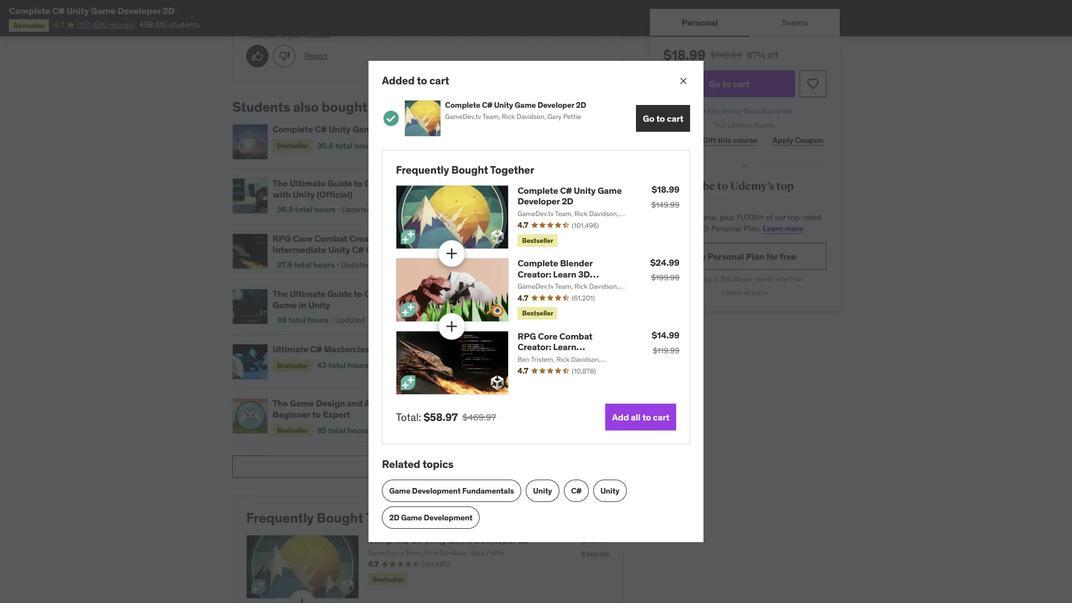 Task type: locate. For each thing, give the bounding box(es) containing it.
1 vertical spatial wishlist image
[[607, 404, 618, 415]]

guide
[[328, 178, 352, 189], [328, 288, 352, 300], [410, 455, 434, 466]]

2 vertical spatial creator:
[[518, 341, 552, 353]]

trial
[[791, 275, 803, 283]]

bought
[[452, 163, 488, 176], [317, 510, 363, 526]]

guide inside the ultimate guide to game development with unity (official)
[[328, 178, 352, 189]]

hours for 43 total hours
[[348, 361, 369, 371]]

undo mark as helpful image
[[252, 50, 263, 62]]

complete c# unity game developer 2d gamedev.tv team, rick davidson, gary pettie
[[445, 100, 587, 121], [518, 185, 622, 227], [368, 535, 530, 557]]

0 horizontal spatial $18.99 $149.99
[[581, 534, 610, 560]]

developer down the fundamentals
[[474, 535, 517, 546]]

2 vertical spatial rpg
[[518, 331, 536, 342]]

101496 reviews element for complete c# unity game developer 2d link to the bottom
[[423, 560, 450, 569]]

$18.99 $149.99 for the top complete c# unity game developer 2d link
[[652, 184, 680, 210]]

total for 38
[[288, 315, 306, 325]]

0 horizontal spatial unity link
[[526, 480, 560, 502]]

creating
[[365, 288, 400, 300]]

updated 10/2023 down 2024
[[375, 361, 437, 371]]

updated 6/2023 down total:
[[375, 425, 434, 436]]

2 horizontal spatial rpg
[[518, 331, 536, 342]]

the ultimate guide to game development with unity (official) link
[[273, 178, 448, 200]]

added
[[382, 74, 415, 87]]

more for learn more
[[785, 223, 804, 233]]

updated down the ultimate guide to creating an rpg game in unity
[[335, 315, 365, 325]]

frequently
[[396, 163, 449, 176], [246, 510, 314, 526]]

1 vertical spatial intermediate
[[518, 352, 572, 363]]

1 vertical spatial rpg core combat creator: learn intermediate unity c# coding
[[518, 331, 609, 374]]

report button
[[305, 51, 328, 62]]

total: $58.97 $469.97
[[396, 411, 496, 424]]

3 the from the top
[[273, 398, 288, 409]]

go up the day
[[709, 78, 721, 89]]

show more button
[[232, 456, 624, 478]]

(101,496) up blender
[[572, 221, 599, 230]]

0 horizontal spatial coding
[[366, 244, 396, 255]]

bought inside added to cart dialog
[[452, 163, 488, 176]]

0 vertical spatial rpg core combat creator: learn intermediate unity c# coding
[[273, 233, 408, 255]]

5,932
[[519, 289, 539, 299]]

davidson, inside gamedev.tv team, rick davidson, grant abbitt
[[590, 282, 619, 291]]

0 vertical spatial $149.99
[[711, 49, 743, 60]]

2 wishlist image from the top
[[607, 404, 618, 415]]

4.8
[[461, 288, 473, 298]]

2023
[[339, 466, 361, 477]]

10878 reviews element
[[572, 366, 596, 376]]

0 horizontal spatial bought
[[317, 510, 363, 526]]

2 the from the top
[[273, 288, 288, 300]]

go to cart button up money-
[[664, 70, 796, 97]]

total
[[335, 140, 353, 150], [295, 205, 313, 215], [294, 260, 312, 270], [288, 315, 306, 325], [328, 361, 346, 371], [328, 425, 346, 436]]

guide for creating
[[328, 288, 352, 300]]

0 vertical spatial this
[[718, 135, 732, 145]]

1 vertical spatial together
[[366, 510, 422, 526]]

total for 36.5
[[295, 205, 313, 215]]

1 vertical spatial $18.99
[[652, 184, 680, 195]]

2 $94.99 from the top
[[570, 353, 592, 362]]

per
[[743, 275, 753, 283]]

gamedev.tv team, rick davidson, grant abbitt
[[518, 282, 619, 300]]

more down top-
[[785, 223, 804, 233]]

coding inside added to cart dialog
[[518, 363, 548, 374]]

unity link right c# "link"
[[594, 480, 627, 502]]

hours right 27.5
[[314, 260, 335, 270]]

to
[[417, 74, 427, 87], [723, 78, 732, 89], [657, 112, 665, 124], [354, 178, 363, 189], [718, 179, 729, 193], [354, 288, 363, 300], [312, 409, 321, 420], [643, 412, 652, 423], [436, 455, 445, 466]]

development down game development fundamentals link
[[424, 513, 473, 523]]

updated down total:
[[375, 425, 405, 436]]

1 vertical spatial $149.99
[[652, 200, 680, 210]]

total right 27.5
[[294, 260, 312, 270]]

1 vertical spatial bought
[[317, 510, 363, 526]]

$18.99 down c# "link"
[[582, 534, 610, 545]]

0 horizontal spatial wishlist image
[[607, 184, 618, 195]]

1 horizontal spatial combat
[[560, 331, 593, 342]]

0 vertical spatial updated 10/2023
[[382, 140, 444, 150]]

development up 7/2023
[[391, 178, 447, 189]]

1 unity link from the left
[[526, 480, 560, 502]]

0 vertical spatial rpg
[[273, 233, 291, 245]]

core up tristem,
[[538, 331, 558, 342]]

10/2023 down complete c# unity game developer 2d image
[[414, 140, 444, 150]]

gamedev.tv inside ben tristem, rick davidson, gamedev.tv team
[[518, 365, 554, 373]]

2d inside 2d game development link
[[389, 513, 400, 523]]

hours for 85 total hours
[[348, 425, 369, 436]]

6/2023 down total:
[[407, 425, 434, 436]]

creator: up tristem,
[[518, 341, 552, 353]]

gary
[[548, 112, 562, 121], [518, 219, 532, 227], [471, 549, 485, 557]]

1 vertical spatial 10/2023
[[367, 315, 397, 325]]

1 vertical spatial core
[[538, 331, 558, 342]]

to inside the ultimate guide to creating an rpg game in unity
[[354, 288, 363, 300]]

101496 reviews element
[[572, 221, 599, 230], [423, 560, 450, 569]]

learn down of
[[763, 223, 784, 233]]

updated
[[382, 140, 412, 150], [342, 205, 372, 215], [341, 260, 371, 270], [335, 315, 365, 325], [375, 361, 405, 371], [375, 425, 405, 436]]

$149.99
[[711, 49, 743, 60], [652, 200, 680, 210], [581, 550, 610, 560]]

$18.99 up "get"
[[652, 184, 680, 195]]

cart right the all
[[653, 412, 670, 423]]

total:
[[396, 411, 422, 424]]

0 vertical spatial $10.99
[[568, 288, 592, 298]]

$94.99 down beginners
[[570, 298, 592, 307]]

10/2023 down 2024
[[407, 361, 437, 371]]

the inside the ultimate guide to game development with unity (official)
[[273, 178, 288, 189]]

1 vertical spatial go
[[643, 112, 655, 124]]

1 vertical spatial $10.99 $94.99
[[568, 343, 592, 362]]

go to cart up share
[[643, 112, 684, 124]]

c# link
[[564, 480, 589, 502]]

updated down 2024
[[375, 361, 405, 371]]

0 vertical spatial 3d
[[423, 124, 435, 135]]

0 horizontal spatial $14.99 $119.99
[[568, 177, 592, 196]]

this for gift
[[718, 135, 732, 145]]

1 $10.99 from the top
[[568, 288, 592, 298]]

coding for the rightmost rpg core combat creator: learn intermediate unity c# coding link
[[518, 363, 548, 374]]

1 vertical spatial xsmall image
[[503, 234, 512, 243]]

$149.99 inside added to cart dialog
[[652, 200, 680, 210]]

rpg core combat creator: learn intermediate unity c# coding for the rightmost rpg core combat creator: learn intermediate unity c# coding link
[[518, 331, 609, 374]]

coding
[[366, 244, 396, 255], [518, 363, 548, 374]]

mark as unhelpful image
[[279, 50, 290, 62]]

3d up gamedev.tv team, rick davidson, grant abbitt
[[579, 268, 590, 280]]

updated 6/2023 for 85 total hours
[[375, 425, 434, 436]]

(101,496)
[[572, 221, 599, 230], [423, 560, 450, 569]]

0 horizontal spatial rpg
[[273, 233, 291, 245]]

$10.99 $94.99
[[568, 288, 592, 307], [568, 343, 592, 362]]

creator: for the rightmost rpg core combat creator: learn intermediate unity c# coding link
[[518, 341, 552, 353]]

$94.99 for the ultimate guide to creating an rpg game in unity
[[570, 298, 592, 307]]

ultimate c# masterclass for 2024
[[273, 344, 411, 355]]

add all to cart
[[612, 412, 670, 423]]

0 vertical spatial xsmall image
[[505, 178, 514, 187]]

apply coupon
[[773, 135, 824, 145]]

0 vertical spatial intermediate
[[273, 244, 327, 255]]

c#
[[52, 5, 64, 16], [482, 100, 493, 110], [315, 124, 327, 135], [560, 185, 572, 196], [352, 244, 364, 255], [310, 344, 322, 355], [598, 352, 609, 363], [296, 455, 308, 466], [571, 486, 582, 496], [411, 535, 423, 546]]

unity link
[[526, 480, 560, 502], [594, 480, 627, 502]]

updated 10/2023 down complete c# unity game developer 2d image
[[382, 140, 444, 150]]

total right 85
[[328, 425, 346, 436]]

for up (61,201)
[[561, 279, 573, 291]]

$149.99 for the top complete c# unity game developer 2d link
[[652, 200, 680, 210]]

team, inside gamedev.tv team, rick davidson, grant abbitt
[[555, 282, 573, 291]]

1 vertical spatial go to cart button
[[637, 105, 691, 132]]

0 horizontal spatial 6/2023
[[373, 260, 400, 270]]

rpg for topmost rpg core combat creator: learn intermediate unity c# coding link
[[273, 233, 291, 245]]

hours down the game design and ai master class beginner to expert link on the left
[[348, 425, 369, 436]]

more right show
[[430, 462, 449, 472]]

2 vertical spatial the
[[273, 398, 288, 409]]

updated down the ultimate guide to game development with unity (official)
[[342, 205, 372, 215]]

together for the top complete c# unity game developer 2d link
[[490, 163, 535, 176]]

1 vertical spatial $119.99
[[653, 346, 680, 356]]

frequently bought together inside added to cart dialog
[[396, 163, 535, 176]]

2 vertical spatial $14.99
[[652, 330, 680, 341]]

2 vertical spatial guide
[[410, 455, 434, 466]]

ultimate c# masterclass for 2024 link
[[273, 344, 448, 355]]

0 vertical spatial the
[[273, 178, 288, 189]]

6/2023 for 85 total hours
[[407, 425, 434, 436]]

$18.99 $149.99
[[652, 184, 680, 210], [581, 534, 610, 560]]

personal
[[682, 16, 719, 28], [712, 223, 742, 233], [708, 250, 745, 262]]

0 vertical spatial with
[[273, 189, 291, 200]]

thank
[[246, 31, 265, 40]]

rpg right the an
[[414, 288, 433, 300]]

1 vertical spatial $18.99 $149.99
[[581, 534, 610, 560]]

(101,496) down 2d game development link
[[423, 560, 450, 569]]

updated for 27.5 total hours
[[341, 260, 371, 270]]

to right the all
[[643, 412, 652, 423]]

0 vertical spatial $10.99 $94.99
[[568, 288, 592, 307]]

complete c# unity game developer 2d gamedev.tv team, rick davidson, gary pettie for complete c# unity game developer 2d link to the bottom
[[368, 535, 530, 557]]

updated up the ultimate guide to creating an rpg game in unity
[[341, 260, 371, 270]]

developer
[[118, 5, 161, 16], [538, 100, 575, 110], [379, 124, 421, 135], [518, 195, 560, 207], [474, 535, 517, 546]]

subscribe to udemy's top courses
[[664, 179, 794, 207]]

unity inside the ultimate guide to game development with unity (official)
[[293, 189, 315, 200]]

ultimate
[[290, 178, 326, 189], [290, 288, 326, 300], [273, 344, 308, 355], [372, 455, 408, 466]]

ben tristem, rick davidson, gamedev.tv team
[[518, 355, 601, 373]]

guide inside the ultimate guide to creating an rpg game in unity
[[328, 288, 352, 300]]

updated for 85 total hours
[[375, 425, 405, 436]]

learn down 7/2023
[[385, 233, 408, 245]]

intermediate up 27.5 total hours
[[273, 244, 327, 255]]

frequently bought together down 2023 on the left
[[246, 510, 422, 526]]

1 vertical spatial complete c# unity game developer 2d link
[[368, 535, 530, 546]]

0 vertical spatial 10/2023
[[414, 140, 444, 150]]

the
[[273, 178, 288, 189], [273, 288, 288, 300], [273, 398, 288, 409]]

creator:
[[349, 233, 383, 245], [518, 268, 552, 280], [518, 341, 552, 353]]

gift this course link
[[700, 129, 761, 152]]

game inside the ultimate guide to creating an rpg game in unity
[[273, 299, 297, 311]]

go to cart button up share
[[637, 105, 691, 132]]

this right gift
[[718, 135, 732, 145]]

wishlist image left the all
[[607, 404, 618, 415]]

30-day money-back guarantee full lifetime access
[[698, 106, 793, 129]]

go inside added to cart dialog
[[643, 112, 655, 124]]

hours for 36.5 total hours
[[314, 205, 336, 215]]

together down related
[[366, 510, 422, 526]]

to right (official)
[[354, 178, 363, 189]]

0 vertical spatial updated 6/2023
[[341, 260, 400, 270]]

1 $10.99 $94.99 from the top
[[568, 288, 592, 307]]

3d down added to cart
[[423, 124, 435, 135]]

combat up ben tristem, rick davidson, gamedev.tv team
[[560, 331, 593, 342]]

learn up gamedev.tv team, rick davidson, grant abbitt
[[553, 268, 577, 280]]

$18.99 inside added to cart dialog
[[652, 184, 680, 195]]

intermediate up team
[[518, 352, 572, 363]]

personal up $18.99 $149.99 87% off
[[682, 16, 719, 28]]

to up 85
[[312, 409, 321, 420]]

1 vertical spatial 101496 reviews element
[[423, 560, 450, 569]]

updated for 30.5 total hours
[[382, 140, 412, 150]]

udemy's
[[731, 179, 775, 193]]

hours for 30.5 total hours
[[355, 140, 376, 150]]

this up courses,
[[678, 212, 691, 222]]

0 vertical spatial pettie
[[564, 112, 582, 121]]

to right show
[[436, 455, 445, 466]]

core
[[293, 233, 313, 245], [538, 331, 558, 342]]

personal inside 'try personal plan for free' link
[[708, 250, 745, 262]]

$18.99 $149.99 inside added to cart dialog
[[652, 184, 680, 210]]

0 vertical spatial guide
[[328, 178, 352, 189]]

your
[[289, 31, 301, 40]]

$119.99
[[569, 187, 592, 196], [653, 346, 680, 356]]

pettie for complete c# unity game developer 2d link to the bottom
[[486, 549, 504, 557]]

$94.99 up (10,878)
[[570, 353, 592, 362]]

1 vertical spatial pettie
[[534, 219, 552, 227]]

creator: up the 5,932
[[518, 268, 552, 280]]

wishlist image for the game design and ai master class beginner to expert
[[607, 404, 618, 415]]

frequently bought together up the 4.5
[[396, 163, 535, 176]]

complete blender creator: learn 3d modelling for beginners
[[518, 258, 617, 291]]

0 vertical spatial 101496 reviews element
[[572, 221, 599, 230]]

share button
[[664, 129, 691, 152]]

$10.99 for ultimate c# masterclass for 2024
[[568, 343, 592, 353]]

10/2023 down creating
[[367, 315, 397, 325]]

0 horizontal spatial combat
[[314, 233, 348, 245]]

1 vertical spatial rpg
[[414, 288, 433, 300]]

the left in
[[273, 288, 288, 300]]

0 horizontal spatial (101,496)
[[423, 560, 450, 569]]

458,512
[[139, 20, 167, 30]]

0 horizontal spatial frequently
[[246, 510, 314, 526]]

$18.99 up close modal image
[[664, 46, 706, 63]]

xsmall image for ultimate c# masterclass for 2024
[[509, 344, 518, 353]]

1 vertical spatial guide
[[328, 288, 352, 300]]

together inside added to cart dialog
[[490, 163, 535, 176]]

0 vertical spatial frequently bought together
[[396, 163, 535, 176]]

courses,
[[664, 223, 693, 233]]

core up 27.5 total hours
[[293, 233, 313, 245]]

2 vertical spatial $18.99
[[582, 534, 610, 545]]

1 horizontal spatial pettie
[[534, 219, 552, 227]]

starting
[[688, 275, 712, 283]]

creator: down updated 7/2023
[[349, 233, 383, 245]]

1 horizontal spatial 101496 reviews element
[[572, 221, 599, 230]]

1 horizontal spatial $149.99
[[652, 200, 680, 210]]

0 horizontal spatial more
[[430, 462, 449, 472]]

wishlist image right ben tristem, rick davidson, gamedev.tv team
[[607, 350, 618, 361]]

wishlist image
[[807, 77, 820, 91], [607, 184, 618, 195]]

2 vertical spatial xsmall image
[[509, 344, 518, 353]]

developer up $19.99
[[538, 100, 575, 110]]

complete
[[9, 5, 50, 16], [445, 100, 481, 110], [273, 124, 313, 135], [518, 185, 559, 196], [518, 258, 559, 269], [368, 535, 409, 546]]

day
[[709, 106, 720, 115]]

blender
[[560, 258, 593, 269]]

2 horizontal spatial gary
[[548, 112, 562, 121]]

1 horizontal spatial frequently
[[396, 163, 449, 176]]

38 total hours
[[277, 315, 329, 325]]

1 vertical spatial frequently bought together
[[246, 510, 422, 526]]

xsmall image left 103,988
[[503, 234, 512, 243]]

1 vertical spatial $14.99 $119.99
[[652, 330, 680, 356]]

$10.99 $94.99 for ultimate c# masterclass for 2024
[[568, 343, 592, 362]]

xsmall image left 7,816 on the bottom of page
[[509, 344, 518, 353]]

complete blender creator: learn 3d modelling for beginners link
[[518, 258, 617, 291]]

1 vertical spatial $10.99
[[568, 343, 592, 353]]

0 horizontal spatial pettie
[[486, 549, 504, 557]]

2 $10.99 $94.99 from the top
[[568, 343, 592, 362]]

total right 30.5
[[335, 140, 353, 150]]

scripting
[[299, 466, 338, 477]]

ben
[[518, 355, 530, 364]]

0 vertical spatial go
[[709, 78, 721, 89]]

gary for complete c# unity game developer 2d link to the bottom
[[471, 549, 485, 557]]

101496 reviews element up blender
[[572, 221, 599, 230]]

hours down (official)
[[314, 205, 336, 215]]

rpg inside the ultimate guide to creating an rpg game in unity
[[414, 288, 433, 300]]

0 vertical spatial frequently
[[396, 163, 449, 176]]

1 wishlist image from the top
[[607, 350, 618, 361]]

pettie for the top complete c# unity game developer 2d link
[[534, 219, 552, 227]]

personal inside personal button
[[682, 16, 719, 28]]

$10.99 $94.99 for the ultimate guide to creating an rpg game in unity
[[568, 288, 592, 307]]

c# inside unity c# programming: ultimate guide to game scripting 2023
[[296, 455, 308, 466]]

cart inside button
[[653, 412, 670, 423]]

show more
[[408, 462, 449, 472]]

coding down 7,816 on the bottom of page
[[518, 363, 548, 374]]

rpg up 27.5
[[273, 233, 291, 245]]

$14.99 $119.99 inside added to cart dialog
[[652, 330, 680, 356]]

0 vertical spatial creator:
[[349, 233, 383, 245]]

2 vertical spatial $149.99
[[581, 550, 610, 560]]

for inside complete blender creator: learn 3d modelling for beginners
[[561, 279, 573, 291]]

2 $10.99 from the top
[[568, 343, 592, 353]]

ultimate inside the ultimate guide to creating an rpg game in unity
[[290, 288, 326, 300]]

1 vertical spatial 6/2023
[[407, 425, 434, 436]]

updated 6/2023 up creating
[[341, 260, 400, 270]]

with up 36.5
[[273, 189, 291, 200]]

0 vertical spatial (101,496)
[[572, 221, 599, 230]]

30.5
[[317, 140, 334, 150]]

rpg core combat creator: learn intermediate unity c# coding
[[273, 233, 408, 255], [518, 331, 609, 374]]

1 vertical spatial frequently
[[246, 510, 314, 526]]

0 horizontal spatial core
[[293, 233, 313, 245]]

3d inside complete blender creator: learn 3d modelling for beginners
[[579, 268, 590, 280]]

off
[[768, 49, 779, 60]]

unity c# programming: ultimate guide to game scripting 2023
[[273, 455, 445, 477]]

this inside 'gift this course' link
[[718, 135, 732, 145]]

tab list
[[650, 9, 840, 37]]

updated 6/2023 for 27.5 total hours
[[341, 260, 400, 270]]

xsmall image
[[505, 178, 514, 187], [503, 234, 512, 243], [509, 344, 518, 353]]

updated 10/2023 down the ultimate guide to creating an rpg game in unity link
[[335, 315, 397, 325]]

personal inside get this course, plus 11,000+ of our top-rated courses, with personal plan.
[[712, 223, 742, 233]]

with down course,
[[695, 223, 710, 233]]

1 horizontal spatial rpg
[[414, 288, 433, 300]]

gift this course
[[703, 135, 758, 145]]

back
[[745, 106, 760, 115]]

try personal plan for free link
[[664, 243, 827, 270]]

top
[[777, 179, 794, 193]]

add
[[612, 412, 629, 423]]

total right 43
[[328, 361, 346, 371]]

1 vertical spatial $14.99
[[568, 233, 592, 243]]

1 vertical spatial (101,496)
[[423, 560, 450, 569]]

(10,878)
[[572, 367, 596, 375]]

(101,496) for complete c# unity game developer 2d link to the bottom
[[423, 560, 450, 569]]

$149.99 inside $18.99 $149.99 87% off
[[711, 49, 743, 60]]

together
[[490, 163, 535, 176], [366, 510, 422, 526]]

personal up $16.58
[[708, 250, 745, 262]]

to inside the game design and ai master class beginner to expert
[[312, 409, 321, 420]]

hours down complete c# unity game developer 3d 'link'
[[355, 140, 376, 150]]

more inside button
[[430, 462, 449, 472]]

coding down 7/2023
[[366, 244, 396, 255]]

the inside the ultimate guide to creating an rpg game in unity
[[273, 288, 288, 300]]

2 vertical spatial complete c# unity game developer 2d gamedev.tv team, rick davidson, gary pettie
[[368, 535, 530, 557]]

teams button
[[750, 9, 840, 36]]

total for 85
[[328, 425, 346, 436]]

rpg inside added to cart dialog
[[518, 331, 536, 342]]

game inside 2d game development link
[[401, 513, 423, 523]]

the for the ultimate guide to game development with unity (official)
[[273, 178, 288, 189]]

to left udemy's
[[718, 179, 729, 193]]

guide for game
[[328, 178, 352, 189]]

this inside get this course, plus 11,000+ of our top-rated courses, with personal plan.
[[678, 212, 691, 222]]

hours down 'ultimate c# masterclass for 2024' link
[[348, 361, 369, 371]]

1 vertical spatial complete c# unity game developer 2d gamedev.tv team, rick davidson, gary pettie
[[518, 185, 622, 227]]

1 vertical spatial this
[[678, 212, 691, 222]]

rpg for the rightmost rpg core combat creator: learn intermediate unity c# coding link
[[518, 331, 536, 342]]

personal button
[[650, 9, 750, 36]]

10/2023
[[414, 140, 444, 150], [367, 315, 397, 325], [407, 361, 437, 371]]

rpg core combat creator: learn intermediate unity c# coding inside added to cart dialog
[[518, 331, 609, 374]]

11,000+
[[737, 212, 765, 222]]

personal down 'plus'
[[712, 223, 742, 233]]

(101,496) inside added to cart dialog
[[572, 221, 599, 230]]

to inside button
[[643, 412, 652, 423]]

the for the ultimate guide to creating an rpg game in unity
[[273, 288, 288, 300]]

0 horizontal spatial $119.99
[[569, 187, 592, 196]]

1 the from the top
[[273, 178, 288, 189]]

4.2
[[461, 398, 472, 408]]

hours for 38 total hours
[[308, 315, 329, 325]]

6/2023 up creating
[[373, 260, 400, 270]]

0 vertical spatial $18.99 $149.99
[[652, 184, 680, 210]]

unity link left c# "link"
[[526, 480, 560, 502]]

10/2023 for developer
[[414, 140, 444, 150]]

full
[[716, 120, 726, 129]]

1 $94.99 from the top
[[570, 298, 592, 307]]

$149.99 for complete c# unity game developer 2d link to the bottom
[[581, 550, 610, 560]]

rick
[[502, 112, 515, 121], [575, 209, 588, 218], [575, 282, 588, 291], [557, 355, 570, 364], [425, 549, 438, 557]]

0 vertical spatial together
[[490, 163, 535, 176]]

2 vertical spatial updated 10/2023
[[375, 361, 437, 371]]

2 vertical spatial personal
[[708, 250, 745, 262]]

2 vertical spatial 10/2023
[[407, 361, 437, 371]]

0 vertical spatial complete c# unity game developer 2d link
[[518, 185, 622, 207]]

101496 reviews element down 2d game development link
[[423, 560, 450, 569]]

to inside subscribe to udemy's top courses
[[718, 179, 729, 193]]

1 horizontal spatial $18.99 $149.99
[[652, 184, 680, 210]]

total right 38
[[288, 315, 306, 325]]

bought up the 4.5
[[452, 163, 488, 176]]

0 horizontal spatial gary
[[471, 549, 485, 557]]

1 vertical spatial 3d
[[579, 268, 590, 280]]

2d game development
[[389, 513, 473, 523]]

unity inside unity c# programming: ultimate guide to game scripting 2023
[[273, 455, 295, 466]]

1 horizontal spatial wishlist image
[[807, 77, 820, 91]]

frequently inside added to cart dialog
[[396, 163, 449, 176]]

wishlist image
[[607, 350, 618, 361], [607, 404, 618, 415]]

bought down 2023 on the left
[[317, 510, 363, 526]]

game development fundamentals
[[389, 486, 514, 496]]

team
[[555, 365, 572, 373]]

pettie
[[564, 112, 582, 121], [534, 219, 552, 227], [486, 549, 504, 557]]

1 vertical spatial gary
[[518, 219, 532, 227]]

davidson, inside ben tristem, rick davidson, gamedev.tv team
[[572, 355, 601, 364]]

the inside the game design and ai master class beginner to expert
[[273, 398, 288, 409]]

developer up 458,512
[[118, 5, 161, 16]]

6/2023 for 27.5 total hours
[[373, 260, 400, 270]]

together up 96,422
[[490, 163, 535, 176]]

intermediate
[[273, 244, 327, 255], [518, 352, 572, 363]]



Task type: describe. For each thing, give the bounding box(es) containing it.
complete c# unity game developer 2d gamedev.tv team, rick davidson, gary pettie for the top complete c# unity game developer 2d link
[[518, 185, 622, 227]]

4.5
[[461, 178, 472, 188]]

frequently bought together for the top complete c# unity game developer 2d link
[[396, 163, 535, 176]]

updated for 43 total hours
[[375, 361, 405, 371]]

ratings)
[[109, 20, 135, 30]]

learn more link
[[763, 223, 804, 233]]

rated
[[803, 212, 822, 222]]

xsmall image for rpg core combat creator: learn intermediate unity c# coding
[[503, 234, 512, 243]]

go to cart inside added to cart dialog
[[643, 112, 684, 124]]

frequently for the top complete c# unity game developer 2d link
[[396, 163, 449, 176]]

total for 30.5
[[335, 140, 353, 150]]

cancel
[[722, 288, 743, 297]]

this for get
[[678, 212, 691, 222]]

game inside the ultimate guide to game development with unity (official)
[[365, 178, 389, 189]]

0 vertical spatial core
[[293, 233, 313, 245]]

unity inside the ultimate guide to creating an rpg game in unity
[[308, 299, 330, 311]]

topics
[[423, 458, 454, 471]]

10/2023 for 2024
[[407, 361, 437, 371]]

for right "you"
[[279, 31, 287, 40]]

try personal plan for free
[[694, 250, 797, 262]]

tristem,
[[531, 355, 555, 364]]

also
[[293, 99, 319, 115]]

$19.99
[[568, 123, 592, 133]]

modelling
[[518, 279, 559, 291]]

rick inside gamedev.tv team, rick davidson, grant abbitt
[[575, 282, 588, 291]]

to up money-
[[723, 78, 732, 89]]

$18.99 $149.99 for complete c# unity game developer 2d link to the bottom
[[581, 534, 610, 560]]

game inside unity c# programming: ultimate guide to game scripting 2023
[[273, 466, 297, 477]]

an
[[402, 288, 412, 300]]

ultimate inside unity c# programming: ultimate guide to game scripting 2023
[[372, 455, 408, 466]]

0 vertical spatial $14.99
[[568, 177, 592, 187]]

xsmall image
[[508, 289, 517, 298]]

share
[[667, 135, 688, 145]]

101496 reviews element for the top complete c# unity game developer 2d link
[[572, 221, 599, 230]]

complete c# unity game developer 2d image
[[405, 100, 441, 136]]

$10.99 for the ultimate guide to creating an rpg game in unity
[[568, 288, 592, 298]]

beginner
[[273, 409, 310, 420]]

$469.97
[[463, 412, 496, 423]]

learn up ben tristem, rick davidson, gamedev.tv team
[[553, 341, 577, 353]]

go to cart button inside added to cart dialog
[[637, 105, 691, 132]]

lifetime
[[728, 120, 752, 129]]

updated 10/2023 for developer
[[382, 140, 444, 150]]

to up "share" button
[[657, 112, 665, 124]]

updated for 38 total hours
[[335, 315, 365, 325]]

$16.58
[[721, 275, 742, 283]]

1 horizontal spatial go
[[709, 78, 721, 89]]

grant
[[518, 292, 535, 300]]

core inside added to cart dialog
[[538, 331, 558, 342]]

close modal image
[[678, 75, 690, 87]]

all
[[631, 412, 641, 423]]

with inside the ultimate guide to game development with unity (official)
[[273, 189, 291, 200]]

with inside get this course, plus 11,000+ of our top-rated courses, with personal plan.
[[695, 223, 710, 233]]

fundamentals
[[463, 486, 514, 496]]

get this course, plus 11,000+ of our top-rated courses, with personal plan.
[[664, 212, 822, 233]]

cart right added
[[430, 74, 449, 87]]

anytime
[[745, 288, 768, 297]]

2 vertical spatial development
[[424, 513, 473, 523]]

updated 7/2023
[[342, 205, 400, 215]]

unity c# programming: ultimate guide to game scripting 2023 link
[[273, 455, 448, 477]]

1 vertical spatial development
[[412, 486, 461, 496]]

to inside unity c# programming: ultimate guide to game scripting 2023
[[436, 455, 445, 466]]

creator: for topmost rpg core combat creator: learn intermediate unity c# coding link
[[349, 233, 383, 245]]

the ultimate guide to creating an rpg game in unity link
[[273, 288, 448, 311]]

2024
[[390, 344, 411, 355]]

subscribe
[[664, 179, 716, 193]]

hours for 27.5 total hours
[[314, 260, 335, 270]]

feedback
[[303, 31, 331, 40]]

developer down added
[[379, 124, 421, 135]]

starting at $16.58 per month after trial cancel anytime
[[688, 275, 803, 297]]

game inside the game design and ai master class beginner to expert
[[290, 398, 314, 409]]

combat inside added to cart dialog
[[560, 331, 593, 342]]

30.5 total hours
[[317, 140, 376, 150]]

36.5
[[277, 205, 293, 215]]

1 vertical spatial updated 10/2023
[[335, 315, 397, 325]]

report
[[305, 51, 328, 61]]

coding for topmost rpg core combat creator: learn intermediate unity c# coding link
[[366, 244, 396, 255]]

updated for 36.5 total hours
[[342, 205, 372, 215]]

rick inside ben tristem, rick davidson, gamedev.tv team
[[557, 355, 570, 364]]

0 vertical spatial $18.99
[[664, 46, 706, 63]]

of
[[767, 212, 773, 222]]

plan.
[[744, 223, 761, 233]]

43 total hours
[[317, 361, 369, 371]]

$119.99 inside added to cart dialog
[[653, 346, 680, 356]]

complete c# unity game developer 3d
[[273, 124, 435, 135]]

1 horizontal spatial rpg core combat creator: learn intermediate unity c# coding link
[[518, 331, 609, 374]]

creator: inside complete blender creator: learn 3d modelling for beginners
[[518, 268, 552, 280]]

gamedev.tv inside gamedev.tv team, rick davidson, grant abbitt
[[518, 282, 554, 291]]

$94.99 for ultimate c# masterclass for 2024
[[570, 353, 592, 362]]

87%
[[747, 49, 766, 60]]

course,
[[693, 212, 719, 222]]

27.5
[[277, 260, 293, 270]]

students also bought
[[232, 99, 368, 115]]

or
[[742, 161, 748, 170]]

2d game development link
[[382, 507, 480, 529]]

1 vertical spatial wishlist image
[[607, 184, 618, 195]]

$24.99 $199.99
[[651, 257, 680, 283]]

developer down 96,422
[[518, 195, 560, 207]]

the ultimate guide to creating an rpg game in unity
[[273, 288, 433, 311]]

0 vertical spatial gary
[[548, 112, 562, 121]]

bought for complete c# unity game developer 2d link to the bottom
[[317, 510, 363, 526]]

plan
[[746, 250, 765, 262]]

beginners
[[575, 279, 617, 291]]

added to cart dialog
[[369, 61, 704, 543]]

85
[[317, 425, 327, 436]]

30-
[[698, 106, 709, 115]]

rpg core combat creator: learn intermediate unity c# coding for topmost rpg core combat creator: learn intermediate unity c# coding link
[[273, 233, 408, 255]]

after
[[776, 275, 790, 283]]

game development fundamentals link
[[382, 480, 522, 502]]

you
[[266, 31, 277, 40]]

2 horizontal spatial pettie
[[564, 112, 582, 121]]

month
[[755, 275, 774, 283]]

together for complete c# unity game developer 2d link to the bottom
[[366, 510, 422, 526]]

for left 'free'
[[767, 250, 778, 262]]

at
[[714, 275, 720, 283]]

0 vertical spatial rpg core combat creator: learn intermediate unity c# coding link
[[273, 233, 448, 255]]

2 unity link from the left
[[594, 480, 627, 502]]

wishlist image for ultimate c# masterclass for 2024
[[607, 350, 618, 361]]

0 vertical spatial go to cart
[[709, 78, 750, 89]]

and
[[347, 398, 363, 409]]

0 vertical spatial $119.99
[[569, 187, 592, 196]]

top-
[[788, 212, 803, 222]]

the for the game design and ai master class beginner to expert
[[273, 398, 288, 409]]

more for show more
[[430, 462, 449, 472]]

0 horizontal spatial intermediate
[[273, 244, 327, 255]]

gary for the top complete c# unity game developer 2d link
[[518, 219, 532, 227]]

xsmall image for the ultimate guide to game development with unity (official)
[[505, 178, 514, 187]]

to right added
[[417, 74, 427, 87]]

add all to cart button
[[606, 404, 677, 431]]

the game design and ai master class beginner to expert
[[273, 398, 428, 420]]

intermediate inside added to cart dialog
[[518, 352, 572, 363]]

7,816
[[520, 345, 538, 355]]

guide inside unity c# programming: ultimate guide to game scripting 2023
[[410, 455, 434, 466]]

frequently for complete c# unity game developer 2d link to the bottom
[[246, 510, 314, 526]]

game inside game development fundamentals link
[[389, 486, 411, 496]]

masterclass
[[324, 344, 374, 355]]

bought for the top complete c# unity game developer 2d link
[[452, 163, 488, 176]]

tab list containing personal
[[650, 9, 840, 37]]

7/2023
[[374, 205, 400, 215]]

43
[[317, 361, 327, 371]]

money-
[[722, 106, 745, 115]]

master
[[375, 398, 404, 409]]

total for 43
[[328, 361, 346, 371]]

frequently bought together for complete c# unity game developer 2d link to the bottom
[[246, 510, 422, 526]]

cart up share
[[667, 112, 684, 124]]

class
[[405, 398, 428, 409]]

c# inside "link"
[[571, 486, 582, 496]]

0 vertical spatial wishlist image
[[807, 77, 820, 91]]

free
[[780, 250, 797, 262]]

for left 2024
[[376, 344, 388, 355]]

in
[[299, 299, 307, 311]]

related
[[382, 458, 421, 471]]

61201 reviews element
[[572, 294, 595, 303]]

thank you for your feedback
[[246, 31, 331, 40]]

try
[[694, 250, 706, 262]]

(101,496) for the top complete c# unity game developer 2d link
[[572, 221, 599, 230]]

0 vertical spatial combat
[[314, 233, 348, 245]]

to inside the ultimate guide to game development with unity (official)
[[354, 178, 363, 189]]

0 vertical spatial complete c# unity game developer 2d gamedev.tv team, rick davidson, gary pettie
[[445, 100, 587, 121]]

38
[[277, 315, 287, 325]]

$18.99 for the top complete c# unity game developer 2d link
[[652, 184, 680, 195]]

(official)
[[317, 189, 353, 200]]

courses
[[664, 194, 704, 207]]

cart up money-
[[733, 78, 750, 89]]

ultimate inside the ultimate guide to game development with unity (official)
[[290, 178, 326, 189]]

0 vertical spatial go to cart button
[[664, 70, 796, 97]]

updated 10/2023 for 2024
[[375, 361, 437, 371]]

coupon
[[796, 135, 824, 145]]

$14.99 inside added to cart dialog
[[652, 330, 680, 341]]

learn inside complete blender creator: learn 3d modelling for beginners
[[553, 268, 577, 280]]

total for 27.5
[[294, 260, 312, 270]]

complete c# unity game developer 3d link
[[273, 124, 448, 135]]

abbitt
[[536, 292, 555, 300]]

development inside the ultimate guide to game development with unity (official)
[[391, 178, 447, 189]]

expert
[[323, 409, 350, 420]]

$199.99
[[652, 273, 680, 283]]

bought
[[322, 99, 368, 115]]

$24.99
[[651, 257, 680, 268]]

complete inside complete blender creator: learn 3d modelling for beginners
[[518, 258, 559, 269]]

85 total hours
[[317, 425, 369, 436]]

$18.99 for complete c# unity game developer 2d link to the bottom
[[582, 534, 610, 545]]



Task type: vqa. For each thing, say whether or not it's contained in the screenshot.
Instructor ratin
no



